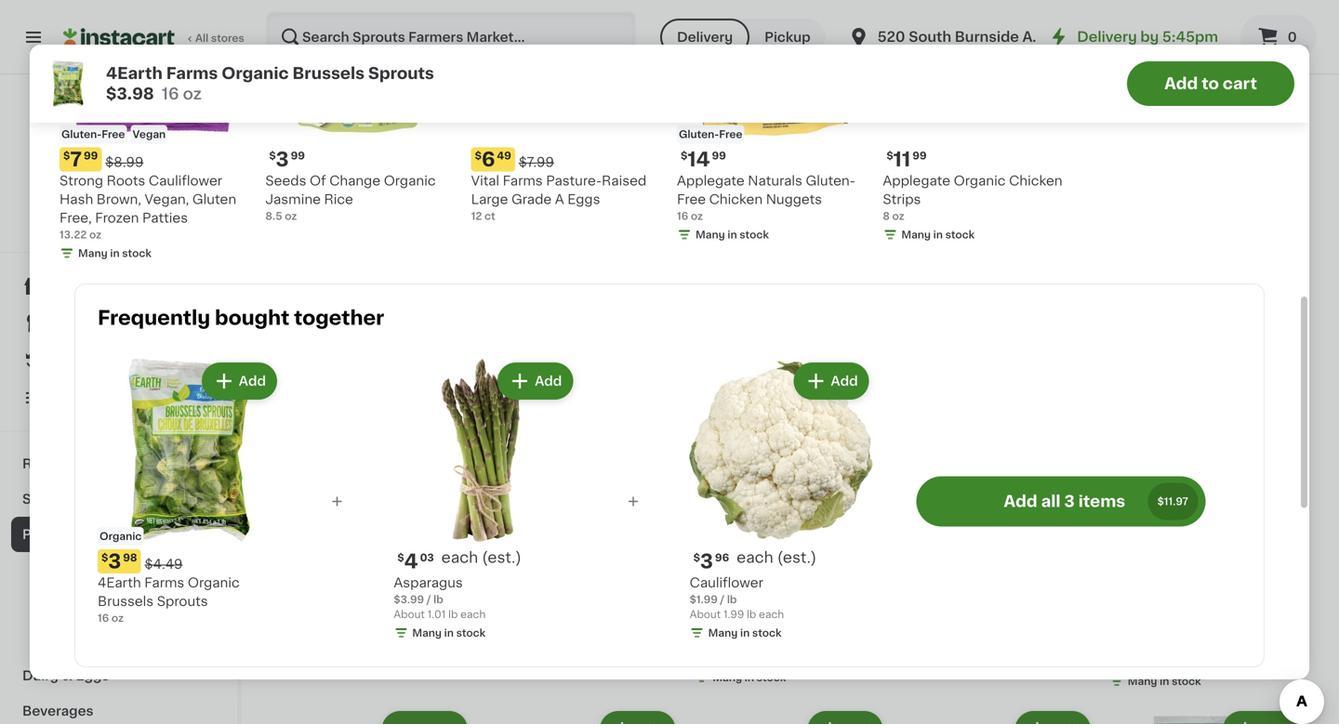 Task type: describe. For each thing, give the bounding box(es) containing it.
many inside button
[[1128, 27, 1158, 37]]

12
[[471, 211, 482, 221]]

organic inside viva tierra organic gala apples
[[350, 308, 402, 321]]

$32.20
[[902, 38, 939, 48]]

add button for 4earth farms organic brussels sprouts
[[204, 365, 275, 398]]

free,
[[60, 212, 92, 225]]

8.5
[[265, 211, 282, 221]]

add all 3 items
[[1004, 494, 1126, 510]]

3 inside "$ 3 98 $4.49 4earth farms organic brussels sprouts 16 oz"
[[108, 552, 121, 572]]

market
[[152, 185, 199, 198]]

leaf
[[951, 20, 979, 33]]

all
[[1042, 494, 1061, 510]]

eggs inside vital farms pasture-raised large grade a eggs 12 ct
[[568, 193, 601, 206]]

0 vertical spatial $3.98 original price: $4.49 element
[[694, 281, 887, 305]]

asparagus
[[394, 577, 463, 590]]

applegate for 14
[[677, 174, 745, 187]]

lb right 1.01
[[449, 610, 458, 620]]

wholesum
[[1110, 622, 1179, 635]]

1 lb bag button
[[279, 0, 472, 21]]

$3.98
[[106, 86, 154, 102]]

item carousel region
[[33, 0, 1306, 276]]

product group containing 4
[[394, 359, 577, 645]]

3 each button
[[902, 394, 1095, 671]]

wholesum organic tomatoes on the vine 1 lb
[[1110, 622, 1302, 669]]

$ 3 96
[[694, 552, 730, 572]]

green
[[375, 622, 415, 635]]

49 for 6
[[497, 151, 512, 161]]

(est.) for 0
[[783, 595, 823, 610]]

dairy & eggs link
[[11, 659, 226, 694]]

by
[[1141, 30, 1160, 44]]

16 inside applegate naturals gluten- free chicken nuggets 16 oz
[[677, 211, 689, 221]]

chicken inside applegate organic chicken strips 8 oz
[[1010, 174, 1063, 187]]

frequently
[[98, 308, 210, 328]]

everyday store prices link
[[56, 205, 182, 220]]

farmers
[[94, 185, 149, 198]]

oz inside the 4earth farms organic brussels sprouts $3.98 16 oz
[[183, 86, 202, 102]]

lb up 1.01
[[434, 595, 444, 605]]

sprouts farmers market
[[38, 185, 199, 198]]

fresh for fresh vegetables
[[33, 599, 70, 612]]

product group containing 2
[[279, 81, 472, 357]]

1 horizontal spatial $ 3 99
[[491, 283, 526, 303]]

free for gluten-free
[[720, 129, 743, 139]]

1 horizontal spatial ct
[[701, 8, 712, 18]]

rice
[[324, 193, 353, 206]]

avocados
[[279, 640, 344, 653]]

oz inside sprouts organic baby spinach 16 oz container
[[501, 27, 513, 37]]

bag
[[298, 8, 318, 18]]

lb inside wholesum organic tomatoes on the vine 1 lb
[[1117, 658, 1127, 669]]

sprouts organic baby spinach 16 oz container
[[487, 0, 630, 37]]

fruits
[[73, 564, 110, 577]]

vital farms pasture-raised large grade a eggs 12 ct
[[471, 174, 647, 221]]

1 inside button
[[279, 8, 284, 18]]

$ 0 54
[[698, 597, 735, 616]]

$11.97
[[1158, 497, 1189, 507]]

/ for 3
[[721, 595, 725, 605]]

add to cart
[[1165, 76, 1258, 92]]

beverages
[[22, 705, 94, 718]]

gluten- inside applegate naturals gluten- free chicken nuggets 16 oz
[[806, 174, 856, 187]]

many in stock inside button
[[1128, 27, 1202, 37]]

100% satisfaction guarantee button
[[29, 220, 208, 238]]

add button for shallot
[[810, 400, 882, 433]]

(est.) for 4
[[482, 551, 522, 566]]

buy it again
[[52, 354, 131, 368]]

frequently bought together
[[98, 308, 384, 328]]

beverages link
[[11, 694, 226, 725]]

13.22
[[60, 230, 87, 240]]

on
[[1110, 640, 1129, 653]]

about for 3
[[690, 610, 721, 620]]

$ inside the $ 3 49
[[1114, 284, 1120, 294]]

raised
[[602, 174, 647, 187]]

add to cart button
[[1128, 61, 1295, 106]]

sprouts farmers market logo image
[[78, 97, 160, 179]]

1.99
[[724, 610, 745, 620]]

$ inside $ 4 03
[[398, 553, 404, 563]]

&
[[62, 670, 73, 683]]

applegate for 11
[[883, 174, 951, 187]]

everyday
[[56, 207, 105, 217]]

all
[[195, 33, 209, 43]]

seeds
[[265, 174, 307, 187]]

11
[[894, 150, 911, 169]]

add button for cauliflower
[[796, 365, 868, 398]]

free for gluten-free vegan
[[102, 129, 125, 139]]

buy it again link
[[11, 342, 226, 380]]

to
[[1202, 76, 1220, 92]]

instacart logo image
[[63, 26, 175, 48]]

lb inside button
[[286, 8, 296, 18]]

avenue
[[1023, 30, 1077, 44]]

3 inside button
[[902, 658, 909, 669]]

0 for $ 0 54
[[705, 597, 719, 616]]

in inside button
[[1160, 27, 1170, 37]]

$ 2 98
[[283, 283, 318, 303]]

520
[[878, 30, 906, 44]]

vegan
[[133, 129, 166, 139]]

satisfaction
[[78, 226, 141, 236]]

each inside jalapeno pepper 1 each
[[494, 640, 520, 650]]

fresh fruits
[[33, 564, 110, 577]]

520 south burnside avenue button
[[848, 11, 1077, 63]]

stores
[[211, 33, 244, 43]]

grade
[[512, 193, 552, 206]]

99 for seeds of change organic jasmine rice
[[291, 151, 305, 161]]

$3.99 element
[[1110, 595, 1303, 619]]

$ inside $ 2 98
[[283, 284, 290, 294]]

organic inside organic large green avocados
[[279, 622, 331, 635]]

brands
[[78, 493, 126, 506]]

each (est.) for 4
[[442, 551, 522, 566]]

4earth farms organic brussels sprouts $3.98 16 oz
[[106, 66, 434, 102]]

brussels inside the 4earth farms organic brussels sprouts $3.98 16 oz
[[293, 66, 365, 81]]

$2.50 element
[[279, 595, 472, 619]]

pepper
[[550, 622, 598, 635]]

add button for organic large green avocados
[[394, 400, 466, 433]]

(est.) inside $ 0 81 each (est.)
[[988, 282, 1028, 297]]

6
[[482, 150, 495, 169]]

$3.96 each (estimated) element
[[690, 550, 873, 574]]

vegan,
[[145, 193, 189, 206]]

1 ct
[[694, 8, 712, 18]]

organic inside "seeds of change organic jasmine rice 8.5 oz"
[[384, 174, 436, 187]]

$4.03 each (estimated) element
[[394, 550, 577, 574]]

organic inside sprouts organic whole thyme leaf $32.20 / lb
[[957, 1, 1009, 15]]

farms for a
[[503, 174, 543, 187]]

ct inside vital farms pasture-raised large grade a eggs 12 ct
[[485, 211, 496, 221]]

$4.49
[[145, 558, 183, 571]]

(est.) for 3
[[778, 551, 817, 566]]

strips
[[883, 193, 921, 206]]

lb inside the shallot $2.99 / lb
[[734, 640, 744, 650]]

sprouts for sprouts organic baby spinach 16 oz container
[[487, 0, 538, 3]]

cauliflower $1.99 / lb about 1.99 lb each
[[690, 577, 785, 620]]

$ inside $ 6 49
[[475, 151, 482, 161]]

98 for 2
[[304, 284, 318, 294]]

pickup button
[[750, 19, 826, 56]]

1 up delivery button
[[694, 8, 699, 18]]

oz inside applegate naturals gluten- free chicken nuggets 16 oz
[[691, 211, 703, 221]]

buy
[[52, 354, 79, 368]]

0 horizontal spatial eggs
[[76, 670, 109, 683]]

sprouts for sprouts farmers market
[[38, 185, 91, 198]]

520 south burnside avenue
[[878, 30, 1077, 44]]

96
[[715, 553, 730, 563]]

$ 3 98
[[698, 283, 734, 303]]

98 for 4earth farms organic brussels sprouts
[[123, 553, 137, 563]]

prices
[[138, 207, 171, 217]]

lb up 1.99
[[727, 595, 737, 605]]

asparagus $3.99 / lb about 1.01 lb each
[[394, 577, 486, 620]]

$8.99
[[105, 156, 144, 169]]

99 inside $ 7 99 $8.99 strong roots cauliflower hash brown, vegan, gluten free, frozen patties 13.22 oz
[[84, 151, 98, 161]]

about for 4
[[394, 610, 425, 620]]

$ 7 99 $8.99 strong roots cauliflower hash brown, vegan, gluten free, frozen patties 13.22 oz
[[60, 150, 236, 240]]

shop
[[52, 280, 87, 293]]

dairy
[[22, 670, 59, 683]]

cauliflower inside $ 7 99 $8.99 strong roots cauliflower hash brown, vegan, gluten free, frozen patties 13.22 oz
[[149, 174, 222, 187]]

4
[[404, 552, 418, 572]]

burnside
[[955, 30, 1020, 44]]

$6.49 original price: $7.99 element
[[471, 147, 662, 172]]

apples
[[279, 326, 325, 339]]



Task type: locate. For each thing, give the bounding box(es) containing it.
all stores link
[[63, 11, 246, 63]]

(est.) inside $4.03 each (estimated) element
[[482, 551, 522, 566]]

49 for 3
[[1135, 284, 1149, 294]]

/ for 0
[[727, 640, 732, 650]]

0 inside $ 0 81 each (est.)
[[913, 283, 927, 303]]

vital
[[471, 174, 500, 187]]

each
[[948, 282, 984, 297], [442, 551, 478, 566], [737, 551, 774, 566], [742, 595, 779, 610], [461, 610, 486, 620], [759, 610, 785, 620], [494, 640, 520, 650], [911, 658, 937, 669]]

$ inside $ 0 54
[[698, 598, 705, 608]]

99 down grade
[[512, 284, 526, 294]]

2 applegate from the left
[[883, 174, 951, 187]]

add inside button
[[1165, 76, 1199, 92]]

1 vertical spatial 0
[[913, 283, 927, 303]]

(est.) inside "$0.54 each (estimated)" element
[[783, 595, 823, 610]]

together
[[294, 308, 384, 328]]

guarantee
[[143, 226, 197, 236]]

1 horizontal spatial applegate
[[883, 174, 951, 187]]

1 horizontal spatial gluten-
[[679, 129, 720, 139]]

/ right the $2.99
[[727, 640, 732, 650]]

$ inside the $ 14 99
[[681, 151, 688, 161]]

again
[[94, 354, 131, 368]]

applegate down $ 11 99
[[883, 174, 951, 187]]

delivery by 5:45pm
[[1078, 30, 1219, 44]]

delivery for delivery by 5:45pm
[[1078, 30, 1138, 44]]

eggs down pasture-
[[568, 193, 601, 206]]

/ inside asparagus $3.99 / lb about 1.01 lb each
[[427, 595, 431, 605]]

delivery for delivery
[[677, 31, 733, 44]]

product group containing 0
[[694, 394, 887, 689]]

spinach
[[487, 9, 540, 22]]

oz
[[501, 27, 513, 37], [183, 86, 202, 102], [691, 211, 703, 221], [285, 211, 297, 221], [893, 211, 905, 221], [89, 230, 102, 240], [111, 614, 124, 624]]

each (est.) inside $3.96 each (estimated) element
[[737, 551, 817, 566]]

cauliflower up 54
[[690, 577, 764, 590]]

thyme
[[902, 20, 947, 33]]

cart
[[1223, 76, 1258, 92]]

$ inside "$ 3 98 $4.49 4earth farms organic brussels sprouts 16 oz"
[[101, 553, 108, 563]]

81
[[929, 284, 940, 294]]

1 horizontal spatial free
[[677, 193, 706, 206]]

4earth up vegetables
[[98, 577, 141, 590]]

1 horizontal spatial large
[[471, 193, 508, 206]]

98
[[304, 284, 318, 294], [720, 284, 734, 294], [123, 553, 137, 563]]

lb
[[286, 8, 296, 18], [948, 38, 958, 48], [434, 595, 444, 605], [727, 595, 737, 605], [449, 610, 458, 620], [747, 610, 757, 620], [734, 640, 744, 650], [1117, 658, 1127, 669]]

farms for 16
[[166, 66, 218, 81]]

gluten-
[[61, 129, 102, 139], [679, 129, 720, 139], [806, 174, 856, 187]]

1 down jalapeno at the bottom of page
[[487, 640, 491, 650]]

49 inside $ 6 49
[[497, 151, 512, 161]]

/ for 4
[[427, 595, 431, 605]]

sprouts farmers market link
[[38, 97, 199, 201]]

1 down on
[[1110, 658, 1114, 669]]

0 horizontal spatial free
[[102, 129, 125, 139]]

$0.54 each (estimated) element
[[694, 595, 887, 619]]

None search field
[[266, 11, 636, 63]]

0 vertical spatial $ 3 99
[[269, 150, 305, 169]]

applegate organic chicken strips 8 oz
[[883, 174, 1063, 221]]

2
[[290, 283, 302, 303]]

0 vertical spatial 0
[[1288, 31, 1298, 44]]

0 vertical spatial farms
[[166, 66, 218, 81]]

99 inside the $ 14 99
[[712, 151, 727, 161]]

each inside $ 0 81 each (est.)
[[948, 282, 984, 297]]

$ 3 98 $4.49 4earth farms organic brussels sprouts 16 oz
[[98, 552, 240, 624]]

lb right 1.99
[[747, 610, 757, 620]]

(est.) inside $3.96 each (estimated) element
[[778, 551, 817, 566]]

eggs right &
[[76, 670, 109, 683]]

1 horizontal spatial about
[[690, 610, 721, 620]]

2 horizontal spatial free
[[720, 129, 743, 139]]

shallot
[[694, 622, 739, 635]]

sprouts inside "$ 3 98 $4.49 4earth farms organic brussels sprouts 16 oz"
[[157, 595, 208, 609]]

brussels down bag
[[293, 66, 365, 81]]

fresh
[[33, 564, 70, 577], [33, 599, 70, 612]]

each (est.) right 03
[[442, 551, 522, 566]]

recipes
[[22, 458, 77, 471]]

0 vertical spatial fresh
[[33, 564, 70, 577]]

frozen
[[95, 212, 139, 225]]

0 vertical spatial cauliflower
[[149, 174, 222, 187]]

organic inside "$ 3 98 $4.49 4earth farms organic brussels sprouts 16 oz"
[[188, 577, 240, 590]]

brussels down fresh fruits link
[[98, 595, 154, 609]]

0 horizontal spatial $ 3 99
[[269, 150, 305, 169]]

0 vertical spatial 49
[[497, 151, 512, 161]]

free up $8.99
[[102, 129, 125, 139]]

$ 14 99
[[681, 150, 727, 169]]

applegate down the $ 14 99
[[677, 174, 745, 187]]

jalapeno pepper 1 each
[[487, 622, 598, 650]]

lists link
[[11, 380, 226, 417]]

1 vertical spatial eggs
[[76, 670, 109, 683]]

large down 'vital'
[[471, 193, 508, 206]]

$ 6 49
[[475, 150, 512, 169]]

16 inside sprouts organic baby spinach 16 oz container
[[487, 27, 498, 37]]

brussels inside "$ 3 98 $4.49 4earth farms organic brussels sprouts 16 oz"
[[98, 595, 154, 609]]

sprouts down recipes
[[22, 493, 75, 506]]

$ inside $ 3 96
[[694, 553, 701, 563]]

2 vertical spatial farms
[[144, 577, 184, 590]]

$
[[63, 151, 70, 161], [681, 151, 688, 161], [269, 151, 276, 161], [475, 151, 482, 161], [887, 151, 894, 161], [283, 284, 290, 294], [698, 284, 705, 294], [491, 284, 497, 294], [906, 284, 913, 294], [1114, 284, 1120, 294], [101, 553, 108, 563], [398, 553, 404, 563], [694, 553, 701, 563], [698, 598, 705, 608]]

farms up grade
[[503, 174, 543, 187]]

farms down $4.49
[[144, 577, 184, 590]]

large inside vital farms pasture-raised large grade a eggs 12 ct
[[471, 193, 508, 206]]

(est.)
[[988, 282, 1028, 297], [482, 551, 522, 566], [778, 551, 817, 566], [783, 595, 823, 610]]

cauliflower
[[149, 174, 222, 187], [690, 577, 764, 590]]

chicken inside applegate naturals gluten- free chicken nuggets 16 oz
[[710, 193, 763, 206]]

1 applegate from the left
[[677, 174, 745, 187]]

16 inside the 4earth farms organic brussels sprouts $3.98 16 oz
[[162, 86, 179, 102]]

each inside button
[[911, 658, 937, 669]]

cauliflower inside cauliflower $1.99 / lb about 1.99 lb each
[[690, 577, 764, 590]]

oz down all
[[183, 86, 202, 102]]

sprouts inside sprouts organic whole thyme leaf $32.20 / lb
[[902, 1, 953, 15]]

product group
[[279, 81, 472, 357], [694, 81, 887, 357], [1110, 81, 1303, 361], [98, 359, 281, 626], [394, 359, 577, 645], [690, 359, 873, 645], [279, 394, 472, 678], [694, 394, 887, 689], [1110, 394, 1303, 693], [279, 708, 472, 725], [487, 708, 680, 725], [694, 708, 887, 725], [902, 708, 1095, 725], [1110, 708, 1303, 725]]

0 horizontal spatial cauliflower
[[149, 174, 222, 187]]

produce
[[22, 528, 79, 542]]

applegate inside applegate naturals gluten- free chicken nuggets 16 oz
[[677, 174, 745, 187]]

free down 14
[[677, 193, 706, 206]]

naturals
[[748, 174, 803, 187]]

1 vertical spatial cauliflower
[[690, 577, 764, 590]]

(est.) down $3.96 each (estimated) element
[[783, 595, 823, 610]]

1 vertical spatial large
[[334, 622, 371, 635]]

lb down on
[[1117, 658, 1127, 669]]

large down the $2.50 element
[[334, 622, 371, 635]]

$3.99
[[394, 595, 424, 605]]

1 vertical spatial fresh
[[33, 599, 70, 612]]

16 down vegetables
[[98, 614, 109, 624]]

oz down the jasmine
[[285, 211, 297, 221]]

1 horizontal spatial delivery
[[1078, 30, 1138, 44]]

0 horizontal spatial brussels
[[98, 595, 154, 609]]

delivery left by
[[1078, 30, 1138, 44]]

99 right 7
[[84, 151, 98, 161]]

0 horizontal spatial applegate
[[677, 174, 745, 187]]

1 vertical spatial $ 3 99
[[491, 283, 526, 303]]

vegetables
[[73, 599, 147, 612]]

4earth up $3.98
[[106, 66, 163, 81]]

ct right 12
[[485, 211, 496, 221]]

lb inside sprouts organic whole thyme leaf $32.20 / lb
[[948, 38, 958, 48]]

1.01
[[428, 610, 446, 620]]

7
[[70, 150, 82, 169]]

/ inside sprouts organic whole thyme leaf $32.20 / lb
[[942, 38, 946, 48]]

brussels
[[293, 66, 365, 81], [98, 595, 154, 609]]

99 for applegate organic chicken strips
[[913, 151, 927, 161]]

2 fresh from the top
[[33, 599, 70, 612]]

3
[[276, 150, 289, 169], [705, 283, 718, 303], [497, 283, 510, 303], [1120, 283, 1133, 303], [1065, 494, 1075, 510], [108, 552, 121, 572], [701, 552, 714, 572], [902, 658, 909, 669]]

gluten
[[192, 193, 236, 206]]

nuggets
[[766, 193, 823, 206]]

sprouts up thyme
[[902, 1, 953, 15]]

oz down vegetables
[[111, 614, 124, 624]]

49 inside the $ 3 49
[[1135, 284, 1149, 294]]

lb down leaf
[[948, 38, 958, 48]]

about down $3.99
[[394, 610, 425, 620]]

about inside asparagus $3.99 / lb about 1.01 lb each
[[394, 610, 425, 620]]

stock inside button
[[1172, 27, 1202, 37]]

1 inside jalapeno pepper 1 each
[[487, 640, 491, 650]]

54
[[721, 598, 735, 608]]

oz right the 8
[[893, 211, 905, 221]]

(est.) right 81
[[988, 282, 1028, 297]]

2 about from the left
[[690, 610, 721, 620]]

oz right 13.22
[[89, 230, 102, 240]]

$ 4 03
[[398, 552, 434, 572]]

sprouts for sprouts organic whole thyme leaf $32.20 / lb
[[902, 1, 953, 15]]

16 down 14
[[677, 211, 689, 221]]

lists
[[52, 392, 84, 405]]

sprouts inside sprouts organic baby spinach 16 oz container
[[487, 0, 538, 3]]

all stores
[[195, 33, 244, 43]]

free
[[102, 129, 125, 139], [720, 129, 743, 139], [677, 193, 706, 206]]

16 down spinach at left top
[[487, 27, 498, 37]]

tierra
[[309, 308, 346, 321]]

4earth inside "$ 3 98 $4.49 4earth farms organic brussels sprouts 16 oz"
[[98, 577, 141, 590]]

/ right $1.99
[[721, 595, 725, 605]]

oz inside "seeds of change organic jasmine rice 8.5 oz"
[[285, 211, 297, 221]]

99 for applegate naturals gluten- free chicken nuggets
[[712, 151, 727, 161]]

farms down all
[[166, 66, 218, 81]]

gluten- up 7
[[61, 129, 102, 139]]

0 vertical spatial brussels
[[293, 66, 365, 81]]

0 horizontal spatial ct
[[485, 211, 496, 221]]

0 horizontal spatial gluten-
[[61, 129, 102, 139]]

each (est.) for 0
[[742, 595, 823, 610]]

each inside cauliflower $1.99 / lb about 1.99 lb each
[[759, 610, 785, 620]]

delivery down 1 ct
[[677, 31, 733, 44]]

0 vertical spatial 4earth
[[106, 66, 163, 81]]

1 horizontal spatial brussels
[[293, 66, 365, 81]]

applegate inside applegate organic chicken strips 8 oz
[[883, 174, 951, 187]]

produce link
[[11, 517, 226, 553]]

0 inside button
[[1288, 31, 1298, 44]]

sprouts brands link
[[11, 482, 226, 517]]

brown,
[[97, 193, 141, 206]]

1 horizontal spatial 49
[[1135, 284, 1149, 294]]

about inside cauliflower $1.99 / lb about 1.99 lb each
[[690, 610, 721, 620]]

0 horizontal spatial $3.98 original price: $4.49 element
[[98, 550, 281, 574]]

$ 3 99 inside item carousel region
[[269, 150, 305, 169]]

farms inside the 4earth farms organic brussels sprouts $3.98 16 oz
[[166, 66, 218, 81]]

$ inside $ 7 99 $8.99 strong roots cauliflower hash brown, vegan, gluten free, frozen patties 13.22 oz
[[63, 151, 70, 161]]

16 right $3.98
[[162, 86, 179, 102]]

$0.81 each (estimated) element
[[902, 281, 1095, 305]]

jalapeno
[[487, 622, 547, 635]]

add button
[[1225, 86, 1297, 120], [204, 365, 275, 398], [500, 365, 572, 398], [796, 365, 868, 398], [394, 400, 466, 433], [810, 400, 882, 433], [1225, 400, 1297, 433]]

ct up delivery button
[[701, 8, 712, 18]]

roots
[[107, 174, 145, 187]]

99 right 11
[[913, 151, 927, 161]]

2 vertical spatial 0
[[705, 597, 719, 616]]

tomatoes
[[1238, 622, 1302, 635]]

change
[[330, 174, 381, 187]]

98 for 3
[[720, 284, 734, 294]]

/ right $32.20 on the right top of the page
[[942, 38, 946, 48]]

49
[[497, 151, 512, 161], [1135, 284, 1149, 294]]

$7.99 original price: $8.99 element
[[60, 147, 251, 172]]

oz down spinach at left top
[[501, 27, 513, 37]]

many in stock button
[[1110, 0, 1303, 43]]

0 vertical spatial large
[[471, 193, 508, 206]]

oz inside "$ 3 98 $4.49 4earth farms organic brussels sprouts 16 oz"
[[111, 614, 124, 624]]

service type group
[[661, 19, 826, 56]]

99
[[84, 151, 98, 161], [712, 151, 727, 161], [291, 151, 305, 161], [913, 151, 927, 161], [512, 284, 526, 294]]

organic inside applegate organic chicken strips 8 oz
[[954, 174, 1006, 187]]

sprouts up everyday
[[38, 185, 91, 198]]

1 vertical spatial 49
[[1135, 284, 1149, 294]]

03
[[420, 553, 434, 563]]

each (est.) down $3.96 each (estimated) element
[[742, 595, 823, 610]]

0 inside the product group
[[705, 597, 719, 616]]

sprouts up spinach at left top
[[487, 0, 538, 3]]

4earth
[[106, 66, 163, 81], [98, 577, 141, 590]]

1 horizontal spatial $3.98 original price: $4.49 element
[[694, 281, 887, 305]]

$ 3 49
[[1114, 283, 1149, 303]]

gluten- for gluten-free
[[679, 129, 720, 139]]

(est.) up jalapeno at the bottom of page
[[482, 551, 522, 566]]

16 inside "$ 3 98 $4.49 4earth farms organic brussels sprouts 16 oz"
[[98, 614, 109, 624]]

south
[[909, 30, 952, 44]]

sprouts down $4.49
[[157, 595, 208, 609]]

each (est.) inside $4.03 each (estimated) element
[[442, 551, 522, 566]]

0 horizontal spatial 0
[[705, 597, 719, 616]]

organic inside sprouts organic baby spinach 16 oz container
[[541, 0, 593, 3]]

1 vertical spatial brussels
[[98, 595, 154, 609]]

fresh inside 'link'
[[33, 599, 70, 612]]

each (est.) for 3
[[737, 551, 817, 566]]

$7.99
[[519, 156, 554, 169]]

gluten- up 14
[[679, 129, 720, 139]]

/ inside cauliflower $1.99 / lb about 1.99 lb each
[[721, 595, 725, 605]]

seeds of change organic jasmine rice 8.5 oz
[[265, 174, 436, 221]]

0 vertical spatial chicken
[[1010, 174, 1063, 187]]

of
[[310, 174, 326, 187]]

gluten- for gluten-free vegan
[[61, 129, 102, 139]]

add button for wholesum organic tomatoes on the vine
[[1225, 400, 1297, 433]]

about
[[394, 610, 425, 620], [690, 610, 721, 620]]

gluten- up "nuggets"
[[806, 174, 856, 187]]

free inside applegate naturals gluten- free chicken nuggets 16 oz
[[677, 193, 706, 206]]

0 horizontal spatial chicken
[[710, 193, 763, 206]]

dairy & eggs
[[22, 670, 109, 683]]

each inside asparagus $3.99 / lb about 1.01 lb each
[[461, 610, 486, 620]]

1 horizontal spatial 98
[[304, 284, 318, 294]]

2 horizontal spatial 0
[[1288, 31, 1298, 44]]

large inside organic large green avocados
[[334, 622, 371, 635]]

1 horizontal spatial cauliflower
[[690, 577, 764, 590]]

oz down 14
[[691, 211, 703, 221]]

1 vertical spatial ct
[[485, 211, 496, 221]]

1 vertical spatial $3.98 original price: $4.49 element
[[98, 550, 281, 574]]

$3.98 original price: $4.49 element
[[694, 281, 887, 305], [98, 550, 281, 574]]

a
[[555, 193, 565, 206]]

farms inside "$ 3 98 $4.49 4earth farms organic brussels sprouts 16 oz"
[[144, 577, 184, 590]]

about down $1.99
[[690, 610, 721, 620]]

oz inside $ 7 99 $8.99 strong roots cauliflower hash brown, vegan, gluten free, frozen patties 13.22 oz
[[89, 230, 102, 240]]

1 fresh from the top
[[33, 564, 70, 577]]

fresh down fresh fruits
[[33, 599, 70, 612]]

3 inside item carousel region
[[276, 150, 289, 169]]

0 horizontal spatial delivery
[[677, 31, 733, 44]]

add button for asparagus
[[500, 365, 572, 398]]

delivery inside button
[[677, 31, 733, 44]]

98 inside "$ 3 98 $4.49 4earth farms organic brussels sprouts 16 oz"
[[123, 553, 137, 563]]

organic inside the 4earth farms organic brussels sprouts $3.98 16 oz
[[222, 66, 289, 81]]

1 vertical spatial chicken
[[710, 193, 763, 206]]

cauliflower up vegan,
[[149, 174, 222, 187]]

1 left bag
[[279, 8, 284, 18]]

0 horizontal spatial large
[[334, 622, 371, 635]]

$ inside $ 11 99
[[887, 151, 894, 161]]

fresh down produce
[[33, 564, 70, 577]]

0 horizontal spatial 49
[[497, 151, 512, 161]]

stock
[[757, 27, 786, 37], [1172, 27, 1202, 37], [549, 45, 579, 56], [740, 230, 769, 240], [946, 230, 975, 240], [122, 248, 152, 258], [549, 363, 579, 373], [456, 629, 486, 639], [753, 629, 782, 639], [549, 658, 579, 669], [342, 662, 371, 672], [757, 673, 786, 683], [1172, 677, 1202, 687]]

applegate
[[677, 174, 745, 187], [883, 174, 951, 187]]

0 horizontal spatial 98
[[123, 553, 137, 563]]

lb left bag
[[286, 8, 296, 18]]

1 vertical spatial 4earth
[[98, 577, 141, 590]]

4earth inside the 4earth farms organic brussels sprouts $3.98 16 oz
[[106, 66, 163, 81]]

$ inside '$ 3 98'
[[698, 284, 705, 294]]

0 vertical spatial eggs
[[568, 193, 601, 206]]

2 horizontal spatial 98
[[720, 284, 734, 294]]

99 right 14
[[712, 151, 727, 161]]

1 vertical spatial farms
[[503, 174, 543, 187]]

lb down shallot
[[734, 640, 744, 650]]

strong
[[60, 174, 103, 187]]

0 vertical spatial ct
[[701, 8, 712, 18]]

fresh for fresh fruits
[[33, 564, 70, 577]]

$ inside $ 0 81 each (est.)
[[906, 284, 913, 294]]

100%
[[48, 226, 76, 236]]

1 horizontal spatial chicken
[[1010, 174, 1063, 187]]

each (est.) inside "$0.54 each (estimated)" element
[[742, 595, 823, 610]]

/ inside the shallot $2.99 / lb
[[727, 640, 732, 650]]

$2.98 original price: $3.99 element
[[279, 281, 472, 305]]

0
[[1288, 31, 1298, 44], [913, 283, 927, 303], [705, 597, 719, 616]]

1 about from the left
[[394, 610, 425, 620]]

everyday store prices
[[56, 207, 171, 217]]

98 inside '$ 3 98'
[[720, 284, 734, 294]]

99 up the seeds
[[291, 151, 305, 161]]

organic inside wholesum organic tomatoes on the vine 1 lb
[[1182, 622, 1234, 635]]

sprouts inside the 4earth farms organic brussels sprouts $3.98 16 oz
[[368, 66, 434, 81]]

0 for $ 0 81 each (est.)
[[913, 283, 927, 303]]

farms inside vital farms pasture-raised large grade a eggs 12 ct
[[503, 174, 543, 187]]

each (est.) up "$0.54 each (estimated)" element
[[737, 551, 817, 566]]

0 horizontal spatial about
[[394, 610, 425, 620]]

1 horizontal spatial 0
[[913, 283, 927, 303]]

sprouts brands
[[22, 493, 126, 506]]

/ down asparagus
[[427, 595, 431, 605]]

sprouts for sprouts brands
[[22, 493, 75, 506]]

98 inside $ 2 98
[[304, 284, 318, 294]]

(est.) up "$0.54 each (estimated)" element
[[778, 551, 817, 566]]

2 horizontal spatial gluten-
[[806, 174, 856, 187]]

1 inside wholesum organic tomatoes on the vine 1 lb
[[1110, 658, 1114, 669]]

1 horizontal spatial eggs
[[568, 193, 601, 206]]

sprouts down '1 lb bag' button
[[368, 66, 434, 81]]

oz inside applegate organic chicken strips 8 oz
[[893, 211, 905, 221]]

free up the $ 14 99
[[720, 129, 743, 139]]



Task type: vqa. For each thing, say whether or not it's contained in the screenshot.
oz in the Applegate Naturals Gluten- Free Chicken Nuggets 16 oz
yes



